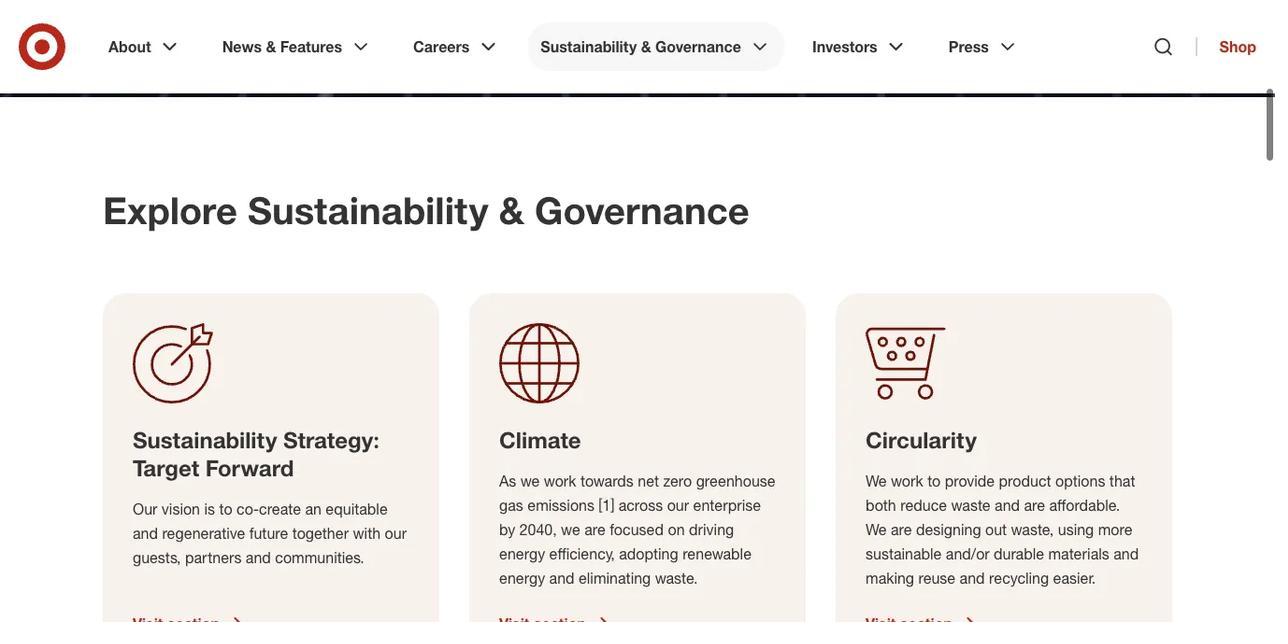 Task type: vqa. For each thing, say whether or not it's contained in the screenshot.
efficiency,
yes



Task type: describe. For each thing, give the bounding box(es) containing it.
our inside "our vision is to co-create an equitable and regenerative future together with our guests, partners and communities."
[[385, 525, 407, 543]]

1 vertical spatial sustainability
[[248, 187, 489, 233]]

explore
[[103, 187, 238, 233]]

by
[[499, 521, 515, 539]]

materials
[[1049, 545, 1110, 563]]

sustainability for sustainability strategy: target forward
[[133, 427, 277, 454]]

driving
[[689, 521, 734, 539]]

and down more
[[1114, 545, 1139, 563]]

2 horizontal spatial are
[[1024, 497, 1046, 515]]

target
[[133, 455, 199, 482]]

careers
[[413, 37, 470, 56]]

1 energy from the top
[[499, 545, 545, 563]]

news & features
[[222, 37, 342, 56]]

our inside as we work towards net zero greenhouse gas emissions [1] across our enterprise by 2040, we are focused on driving energy efficiency, adopting renewable energy and eliminating waste.
[[667, 497, 689, 515]]

shop link
[[1197, 37, 1257, 56]]

to inside we work to provide product options that both reduce waste and are affordable. we are designing out waste, using more sustainable and/or durable materials and making reuse and recycling easier.
[[928, 472, 941, 490]]

to inside "our vision is to co-create an equitable and regenerative future together with our guests, partners and communities."
[[219, 500, 232, 519]]

our
[[133, 500, 157, 519]]

towards
[[581, 472, 634, 490]]

partners
[[185, 549, 242, 567]]

designing
[[916, 521, 982, 539]]

2040,
[[520, 521, 557, 539]]

as we work towards net zero greenhouse gas emissions [1] across our enterprise by 2040, we are focused on driving energy efficiency, adopting renewable energy and eliminating waste.
[[499, 472, 776, 588]]

sustainability strategy: target forward
[[133, 427, 379, 482]]

affordable.
[[1050, 497, 1120, 515]]

explore sustainability & governance
[[103, 187, 750, 233]]

and down our
[[133, 525, 158, 543]]

we work to provide product options that both reduce waste and are affordable. we are designing out waste, using more sustainable and/or durable materials and making reuse and recycling easier.
[[866, 472, 1139, 588]]

forward
[[206, 455, 294, 482]]

are inside as we work towards net zero greenhouse gas emissions [1] across our enterprise by 2040, we are focused on driving energy efficiency, adopting renewable energy and eliminating waste.
[[585, 521, 606, 539]]

recycling
[[989, 570, 1049, 588]]

future
[[249, 525, 288, 543]]

careers link
[[400, 22, 513, 71]]

waste
[[952, 497, 991, 515]]

vision
[[162, 500, 200, 519]]

focused
[[610, 521, 664, 539]]

sustainable
[[866, 545, 942, 563]]

guests,
[[133, 549, 181, 567]]

together
[[292, 525, 349, 543]]

out
[[986, 521, 1007, 539]]

greenhouse
[[696, 472, 776, 490]]

1 horizontal spatial are
[[891, 521, 912, 539]]

our vision is to co-create an equitable and regenerative future together with our guests, partners and communities.
[[133, 500, 407, 567]]

both
[[866, 497, 897, 515]]

circularity
[[866, 427, 977, 454]]

efficiency,
[[550, 545, 615, 563]]

reduce
[[901, 497, 947, 515]]

work inside as we work towards net zero greenhouse gas emissions [1] across our enterprise by 2040, we are focused on driving energy efficiency, adopting renewable energy and eliminating waste.
[[544, 472, 577, 490]]

and/or
[[946, 545, 990, 563]]

zero
[[663, 472, 692, 490]]

1 horizontal spatial &
[[499, 187, 525, 233]]

about
[[108, 37, 151, 56]]

press
[[949, 37, 989, 56]]

equitable
[[326, 500, 388, 519]]

[1]
[[599, 497, 615, 515]]

adopting
[[619, 545, 679, 563]]

regenerative
[[162, 525, 245, 543]]

climate
[[499, 427, 581, 454]]



Task type: locate. For each thing, give the bounding box(es) containing it.
are up sustainable on the right of page
[[891, 521, 912, 539]]

easier.
[[1054, 570, 1096, 588]]

that
[[1110, 472, 1136, 490]]

strategy:
[[283, 427, 379, 454]]

are
[[1024, 497, 1046, 515], [585, 521, 606, 539], [891, 521, 912, 539]]

0 vertical spatial energy
[[499, 545, 545, 563]]

1 vertical spatial we
[[561, 521, 580, 539]]

our right with
[[385, 525, 407, 543]]

investors
[[813, 37, 878, 56]]

emissions
[[528, 497, 595, 515]]

sustainability inside sustainability strategy: target forward
[[133, 427, 277, 454]]

investors link
[[800, 22, 921, 71]]

options
[[1056, 472, 1106, 490]]

making
[[866, 570, 915, 588]]

and down and/or
[[960, 570, 985, 588]]

eliminating
[[579, 570, 651, 588]]

0 vertical spatial we
[[521, 472, 540, 490]]

work up emissions
[[544, 472, 577, 490]]

2 energy from the top
[[499, 570, 545, 588]]

1 we from the top
[[866, 472, 887, 490]]

and up 'out' on the right
[[995, 497, 1020, 515]]

2 vertical spatial sustainability
[[133, 427, 277, 454]]

create
[[259, 500, 301, 519]]

press link
[[936, 22, 1032, 71]]

more
[[1099, 521, 1133, 539]]

are down [1]
[[585, 521, 606, 539]]

our
[[667, 497, 689, 515], [385, 525, 407, 543]]

news & features link
[[209, 22, 385, 71]]

are up waste,
[[1024, 497, 1046, 515]]

1 horizontal spatial our
[[667, 497, 689, 515]]

governance
[[656, 37, 742, 56], [535, 187, 750, 233]]

0 vertical spatial to
[[928, 472, 941, 490]]

communities.
[[275, 549, 364, 567]]

and down efficiency, at the bottom of the page
[[550, 570, 575, 588]]

0 horizontal spatial our
[[385, 525, 407, 543]]

with
[[353, 525, 381, 543]]

renewable
[[683, 545, 752, 563]]

0 horizontal spatial to
[[219, 500, 232, 519]]

work
[[544, 472, 577, 490], [891, 472, 924, 490]]

energy
[[499, 545, 545, 563], [499, 570, 545, 588]]

we
[[521, 472, 540, 490], [561, 521, 580, 539]]

as
[[499, 472, 517, 490]]

sustainability for sustainability & governance
[[541, 37, 637, 56]]

1 horizontal spatial to
[[928, 472, 941, 490]]

features
[[280, 37, 342, 56]]

gas
[[499, 497, 523, 515]]

net
[[638, 472, 659, 490]]

sustainability
[[541, 37, 637, 56], [248, 187, 489, 233], [133, 427, 277, 454]]

0 vertical spatial we
[[866, 472, 887, 490]]

reuse
[[919, 570, 956, 588]]

our down zero
[[667, 497, 689, 515]]

& for governance
[[641, 37, 651, 56]]

1 vertical spatial our
[[385, 525, 407, 543]]

0 horizontal spatial we
[[521, 472, 540, 490]]

2 we from the top
[[866, 521, 887, 539]]

2 horizontal spatial &
[[641, 37, 651, 56]]

2 work from the left
[[891, 472, 924, 490]]

0 horizontal spatial are
[[585, 521, 606, 539]]

1 work from the left
[[544, 472, 577, 490]]

& inside sustainability & governance link
[[641, 37, 651, 56]]

using
[[1058, 521, 1094, 539]]

& inside news & features link
[[266, 37, 276, 56]]

sustainability & governance link
[[528, 22, 785, 71]]

sustainability & governance
[[541, 37, 742, 56]]

news
[[222, 37, 262, 56]]

work up reduce on the right bottom of page
[[891, 472, 924, 490]]

shop
[[1220, 37, 1257, 56]]

to up reduce on the right bottom of page
[[928, 472, 941, 490]]

work inside we work to provide product options that both reduce waste and are affordable. we are designing out waste, using more sustainable and/or durable materials and making reuse and recycling easier.
[[891, 472, 924, 490]]

1 vertical spatial governance
[[535, 187, 750, 233]]

about link
[[95, 22, 194, 71]]

0 horizontal spatial work
[[544, 472, 577, 490]]

& for features
[[266, 37, 276, 56]]

1 horizontal spatial work
[[891, 472, 924, 490]]

we down "both"
[[866, 521, 887, 539]]

co-
[[237, 500, 259, 519]]

across
[[619, 497, 663, 515]]

product
[[999, 472, 1052, 490]]

and down "future"
[[246, 549, 271, 567]]

and
[[995, 497, 1020, 515], [133, 525, 158, 543], [1114, 545, 1139, 563], [246, 549, 271, 567], [550, 570, 575, 588], [960, 570, 985, 588]]

1 vertical spatial energy
[[499, 570, 545, 588]]

we down emissions
[[561, 521, 580, 539]]

is
[[204, 500, 215, 519]]

an
[[305, 500, 322, 519]]

0 vertical spatial governance
[[656, 37, 742, 56]]

0 vertical spatial sustainability
[[541, 37, 637, 56]]

we up "both"
[[866, 472, 887, 490]]

on
[[668, 521, 685, 539]]

provide
[[945, 472, 995, 490]]

we
[[866, 472, 887, 490], [866, 521, 887, 539]]

&
[[266, 37, 276, 56], [641, 37, 651, 56], [499, 187, 525, 233]]

1 vertical spatial to
[[219, 500, 232, 519]]

to
[[928, 472, 941, 490], [219, 500, 232, 519]]

waste,
[[1011, 521, 1054, 539]]

enterprise
[[693, 497, 761, 515]]

1 horizontal spatial we
[[561, 521, 580, 539]]

and inside as we work towards net zero greenhouse gas emissions [1] across our enterprise by 2040, we are focused on driving energy efficiency, adopting renewable energy and eliminating waste.
[[550, 570, 575, 588]]

0 horizontal spatial &
[[266, 37, 276, 56]]

to right is
[[219, 500, 232, 519]]

waste.
[[655, 570, 698, 588]]

1 vertical spatial we
[[866, 521, 887, 539]]

0 vertical spatial our
[[667, 497, 689, 515]]

we right as
[[521, 472, 540, 490]]

durable
[[994, 545, 1045, 563]]



